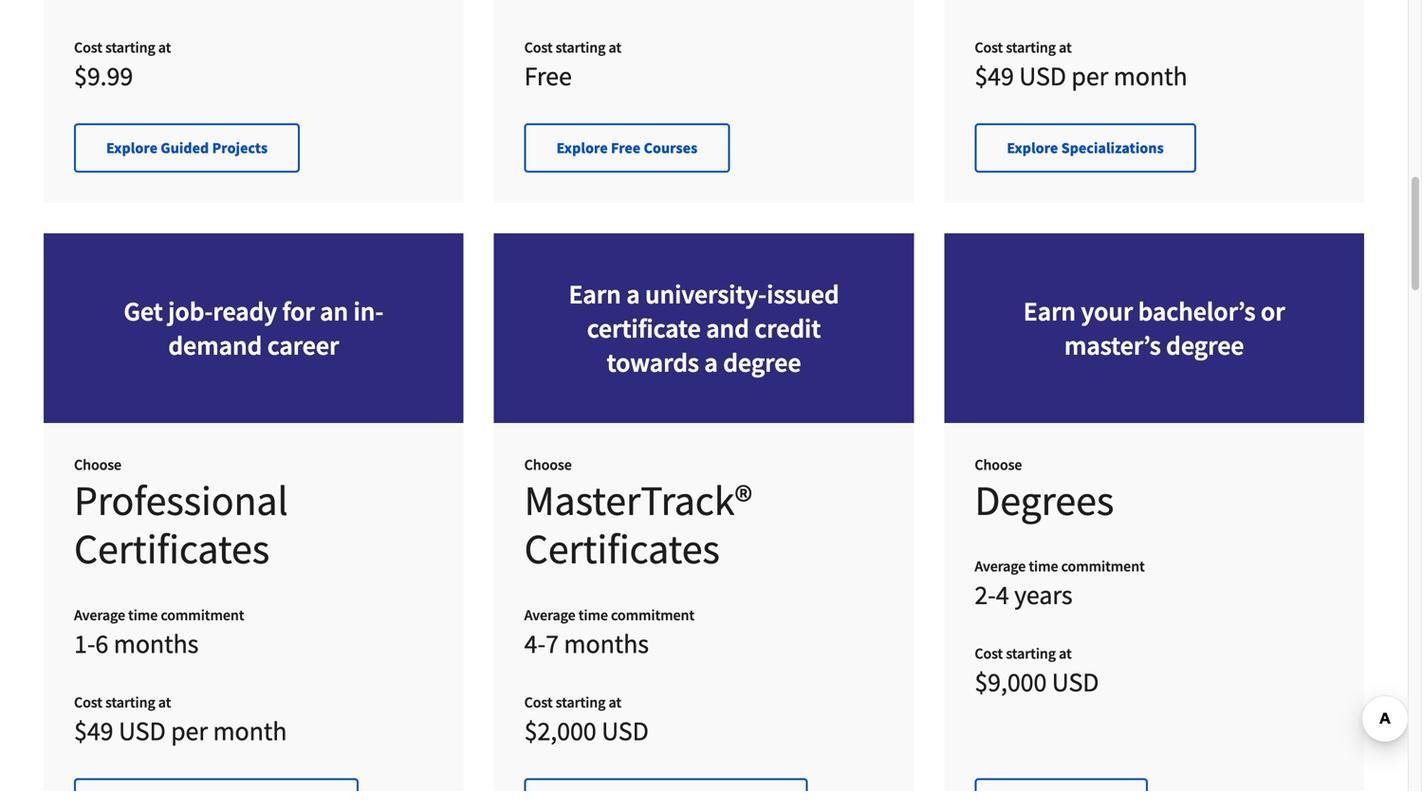 Task type: vqa. For each thing, say whether or not it's contained in the screenshot.
Explore Free Courses
yes



Task type: describe. For each thing, give the bounding box(es) containing it.
certificates for mastertrack®
[[525, 523, 720, 575]]

average time commitment 1-6 months
[[74, 606, 244, 660]]

cost inside cost starting at $9.99
[[74, 38, 102, 57]]

bachelor's
[[1139, 295, 1256, 328]]

towards
[[607, 346, 699, 379]]

0 vertical spatial $49
[[975, 59, 1014, 92]]

average for professional certificates
[[74, 606, 125, 625]]

usd for degrees
[[1052, 666, 1099, 699]]

4
[[996, 579, 1009, 612]]

explore for free
[[557, 138, 608, 157]]

time for degrees
[[1029, 557, 1059, 576]]

0 horizontal spatial cost starting at $49 usd per month
[[74, 693, 287, 748]]

explore specializations button
[[975, 123, 1197, 173]]

explore for $49
[[1007, 138, 1059, 157]]

cost starting at $9.99
[[74, 38, 171, 92]]

starting inside cost starting at $9.99
[[105, 38, 155, 57]]

time for mastertrack® certificates
[[579, 606, 608, 625]]

at inside cost starting at $9,000 usd
[[1059, 645, 1072, 663]]

university-
[[645, 278, 767, 311]]

degree inside earn a university-issued certificate and credit towards a degree
[[723, 346, 801, 379]]

$9,000
[[975, 666, 1047, 699]]

2-
[[975, 579, 996, 612]]

certificate
[[587, 312, 701, 345]]

demand
[[168, 329, 262, 362]]

courses
[[644, 138, 698, 157]]

free inside button
[[611, 138, 641, 157]]

time for professional certificates
[[128, 606, 158, 625]]

explore free courses link
[[525, 123, 730, 173]]

1 vertical spatial month
[[213, 714, 287, 748]]

1-
[[74, 627, 95, 660]]

months for mastertrack® certificates
[[564, 627, 649, 660]]

specializations
[[1062, 138, 1164, 157]]

usd for mastertrack® certificates
[[602, 714, 649, 748]]

choose professional certificates
[[74, 455, 288, 575]]

cost starting at $9,000 usd
[[975, 645, 1099, 699]]

average time commitment 4-7 months
[[525, 606, 695, 660]]

starting inside cost starting at $9,000 usd
[[1006, 645, 1056, 663]]

7
[[546, 627, 559, 660]]

projects
[[212, 138, 268, 157]]

explore free courses button
[[525, 123, 730, 173]]

starting inside cost starting at $2,000 usd
[[556, 693, 606, 712]]

average time commitment 2-4 years
[[975, 557, 1145, 612]]

at inside 'cost starting at free'
[[609, 38, 622, 57]]

mastertrack®
[[525, 474, 753, 527]]

average for mastertrack® certificates
[[525, 606, 576, 625]]

years
[[1015, 579, 1073, 612]]

0 horizontal spatial a
[[627, 278, 640, 311]]

6
[[95, 627, 108, 660]]

choose mastertrack® certificates
[[525, 455, 753, 575]]

0 vertical spatial per
[[1072, 59, 1109, 92]]

$2,000
[[525, 714, 597, 748]]

1 horizontal spatial a
[[705, 346, 718, 379]]

get
[[124, 295, 163, 328]]

explore guided projects link
[[74, 123, 300, 173]]

cost inside cost starting at $9,000 usd
[[975, 645, 1003, 663]]

free inside 'cost starting at free'
[[525, 59, 572, 92]]

average for degrees
[[975, 557, 1026, 576]]

cost inside 'cost starting at free'
[[525, 38, 553, 57]]

get job-ready for an in- demand career
[[124, 295, 384, 362]]

cost inside cost starting at $2,000 usd
[[525, 693, 553, 712]]

for
[[282, 295, 315, 328]]

in-
[[354, 295, 384, 328]]

0 vertical spatial month
[[1114, 59, 1188, 92]]

certificates for professional
[[74, 523, 270, 575]]



Task type: locate. For each thing, give the bounding box(es) containing it.
a up certificate
[[627, 278, 640, 311]]

1 horizontal spatial per
[[1072, 59, 1109, 92]]

2 horizontal spatial commitment
[[1062, 557, 1145, 576]]

cost
[[74, 38, 102, 57], [525, 38, 553, 57], [975, 38, 1003, 57], [975, 645, 1003, 663], [74, 693, 102, 712], [525, 693, 553, 712]]

choose for degrees
[[975, 455, 1023, 474]]

1 horizontal spatial choose
[[525, 455, 572, 474]]

cost starting at $49 usd per month
[[975, 38, 1188, 92], [74, 693, 287, 748]]

an
[[320, 295, 348, 328]]

2 choose from the left
[[525, 455, 572, 474]]

time inside average time commitment 2-4 years
[[1029, 557, 1059, 576]]

months for professional certificates
[[114, 627, 199, 660]]

commitment inside average time commitment 2-4 years
[[1062, 557, 1145, 576]]

1 horizontal spatial time
[[579, 606, 608, 625]]

starting
[[105, 38, 155, 57], [556, 38, 606, 57], [1006, 38, 1056, 57], [1006, 645, 1056, 663], [105, 693, 155, 712], [556, 693, 606, 712]]

1 vertical spatial $49
[[74, 714, 113, 748]]

choose inside choose professional certificates
[[74, 455, 122, 474]]

explore down 'cost starting at free'
[[557, 138, 608, 157]]

1 vertical spatial a
[[705, 346, 718, 379]]

at inside cost starting at $2,000 usd
[[609, 693, 622, 712]]

earn inside earn your bachelor's or master's degree
[[1024, 295, 1076, 328]]

certificates up average time commitment 1-6 months
[[74, 523, 270, 575]]

average up 6
[[74, 606, 125, 625]]

usd inside cost starting at $9,000 usd
[[1052, 666, 1099, 699]]

guided
[[161, 138, 209, 157]]

career
[[267, 329, 339, 362]]

1 months from the left
[[114, 627, 199, 660]]

cost starting at free
[[525, 38, 622, 92]]

earn up certificate
[[569, 278, 621, 311]]

1 horizontal spatial commitment
[[611, 606, 695, 625]]

certificates up average time commitment 4-7 months
[[525, 523, 720, 575]]

months inside average time commitment 1-6 months
[[114, 627, 199, 660]]

1 certificates from the left
[[74, 523, 270, 575]]

0 horizontal spatial free
[[525, 59, 572, 92]]

2 horizontal spatial average
[[975, 557, 1026, 576]]

per
[[1072, 59, 1109, 92], [171, 714, 208, 748]]

average up 7
[[525, 606, 576, 625]]

choose degrees
[[975, 455, 1114, 527]]

certificates inside choose professional certificates
[[74, 523, 270, 575]]

explore specializations
[[1007, 138, 1164, 157]]

2 horizontal spatial explore
[[1007, 138, 1059, 157]]

time
[[1029, 557, 1059, 576], [128, 606, 158, 625], [579, 606, 608, 625]]

usd
[[1020, 59, 1067, 92], [1052, 666, 1099, 699], [119, 714, 166, 748], [602, 714, 649, 748]]

earn a university-issued certificate and credit towards a degree
[[569, 278, 839, 379]]

months right 6
[[114, 627, 199, 660]]

starting inside 'cost starting at free'
[[556, 38, 606, 57]]

0 horizontal spatial explore
[[106, 138, 158, 157]]

0 horizontal spatial choose
[[74, 455, 122, 474]]

0 horizontal spatial time
[[128, 606, 158, 625]]

average
[[975, 557, 1026, 576], [74, 606, 125, 625], [525, 606, 576, 625]]

0 vertical spatial a
[[627, 278, 640, 311]]

certificates
[[74, 523, 270, 575], [525, 523, 720, 575]]

2 explore from the left
[[557, 138, 608, 157]]

average inside average time commitment 1-6 months
[[74, 606, 125, 625]]

1 horizontal spatial average
[[525, 606, 576, 625]]

2 horizontal spatial choose
[[975, 455, 1023, 474]]

earn left your
[[1024, 295, 1076, 328]]

explore guided projects button
[[74, 123, 300, 173]]

0 vertical spatial free
[[525, 59, 572, 92]]

explore left guided
[[106, 138, 158, 157]]

degree down credit
[[723, 346, 801, 379]]

degree down bachelor's at the right top of page
[[1167, 329, 1245, 362]]

commitment for mastertrack® certificates
[[611, 606, 695, 625]]

degree inside earn your bachelor's or master's degree
[[1167, 329, 1245, 362]]

free
[[525, 59, 572, 92], [611, 138, 641, 157]]

0 horizontal spatial per
[[171, 714, 208, 748]]

0 horizontal spatial earn
[[569, 278, 621, 311]]

1 vertical spatial per
[[171, 714, 208, 748]]

time inside average time commitment 4-7 months
[[579, 606, 608, 625]]

degree
[[1167, 329, 1245, 362], [723, 346, 801, 379]]

explore specializations link
[[975, 123, 1197, 173]]

months
[[114, 627, 199, 660], [564, 627, 649, 660]]

1 vertical spatial free
[[611, 138, 641, 157]]

explore left specializations
[[1007, 138, 1059, 157]]

0 horizontal spatial $49
[[74, 714, 113, 748]]

1 horizontal spatial $49
[[975, 59, 1014, 92]]

cost starting at $49 usd per month down average time commitment 1-6 months
[[74, 693, 287, 748]]

1 vertical spatial cost starting at $49 usd per month
[[74, 693, 287, 748]]

0 horizontal spatial commitment
[[161, 606, 244, 625]]

4-
[[525, 627, 546, 660]]

0 horizontal spatial months
[[114, 627, 199, 660]]

earn
[[569, 278, 621, 311], [1024, 295, 1076, 328]]

choose inside choose mastertrack® certificates
[[525, 455, 572, 474]]

2 certificates from the left
[[525, 523, 720, 575]]

time inside average time commitment 1-6 months
[[128, 606, 158, 625]]

issued
[[767, 278, 839, 311]]

months inside average time commitment 4-7 months
[[564, 627, 649, 660]]

$9.99
[[74, 59, 133, 92]]

1 horizontal spatial free
[[611, 138, 641, 157]]

1 horizontal spatial cost starting at $49 usd per month
[[975, 38, 1188, 92]]

months right 7
[[564, 627, 649, 660]]

0 horizontal spatial month
[[213, 714, 287, 748]]

0 horizontal spatial degree
[[723, 346, 801, 379]]

commitment for degrees
[[1062, 557, 1145, 576]]

choose for mastertrack® certificates
[[525, 455, 572, 474]]

professional
[[74, 474, 288, 527]]

explore
[[106, 138, 158, 157], [557, 138, 608, 157], [1007, 138, 1059, 157]]

average inside average time commitment 4-7 months
[[525, 606, 576, 625]]

earn for mastertrack®
[[569, 278, 621, 311]]

1 horizontal spatial explore
[[557, 138, 608, 157]]

earn for degrees
[[1024, 295, 1076, 328]]

average up 4
[[975, 557, 1026, 576]]

ready
[[213, 295, 277, 328]]

and
[[706, 312, 750, 345]]

commitment
[[1062, 557, 1145, 576], [161, 606, 244, 625], [611, 606, 695, 625]]

cost starting at $2,000 usd
[[525, 693, 649, 748]]

earn inside earn a university-issued certificate and credit towards a degree
[[569, 278, 621, 311]]

explore for $9.99
[[106, 138, 158, 157]]

or
[[1261, 295, 1286, 328]]

2 horizontal spatial time
[[1029, 557, 1059, 576]]

at
[[158, 38, 171, 57], [609, 38, 622, 57], [1059, 38, 1072, 57], [1059, 645, 1072, 663], [158, 693, 171, 712], [609, 693, 622, 712]]

credit
[[755, 312, 821, 345]]

average inside average time commitment 2-4 years
[[975, 557, 1026, 576]]

2 months from the left
[[564, 627, 649, 660]]

1 horizontal spatial certificates
[[525, 523, 720, 575]]

usd inside cost starting at $2,000 usd
[[602, 714, 649, 748]]

choose
[[74, 455, 122, 474], [525, 455, 572, 474], [975, 455, 1023, 474]]

1 explore from the left
[[106, 138, 158, 157]]

choose inside choose degrees
[[975, 455, 1023, 474]]

a down and
[[705, 346, 718, 379]]

1 horizontal spatial degree
[[1167, 329, 1245, 362]]

a
[[627, 278, 640, 311], [705, 346, 718, 379]]

commitment inside average time commitment 4-7 months
[[611, 606, 695, 625]]

commitment inside average time commitment 1-6 months
[[161, 606, 244, 625]]

degrees
[[975, 474, 1114, 527]]

usd for professional certificates
[[119, 714, 166, 748]]

master's
[[1065, 329, 1161, 362]]

explore free courses
[[557, 138, 698, 157]]

your
[[1081, 295, 1133, 328]]

1 horizontal spatial month
[[1114, 59, 1188, 92]]

1 horizontal spatial months
[[564, 627, 649, 660]]

0 vertical spatial cost starting at $49 usd per month
[[975, 38, 1188, 92]]

0 horizontal spatial average
[[74, 606, 125, 625]]

3 choose from the left
[[975, 455, 1023, 474]]

0 horizontal spatial certificates
[[74, 523, 270, 575]]

cost starting at $49 usd per month up explore specializations
[[975, 38, 1188, 92]]

commitment for professional certificates
[[161, 606, 244, 625]]

month
[[1114, 59, 1188, 92], [213, 714, 287, 748]]

at inside cost starting at $9.99
[[158, 38, 171, 57]]

earn your bachelor's or master's degree
[[1024, 295, 1286, 362]]

choose for professional certificates
[[74, 455, 122, 474]]

certificates inside choose mastertrack® certificates
[[525, 523, 720, 575]]

job-
[[168, 295, 213, 328]]

$49
[[975, 59, 1014, 92], [74, 714, 113, 748]]

1 choose from the left
[[74, 455, 122, 474]]

explore guided projects
[[106, 138, 268, 157]]

3 explore from the left
[[1007, 138, 1059, 157]]

1 horizontal spatial earn
[[1024, 295, 1076, 328]]



